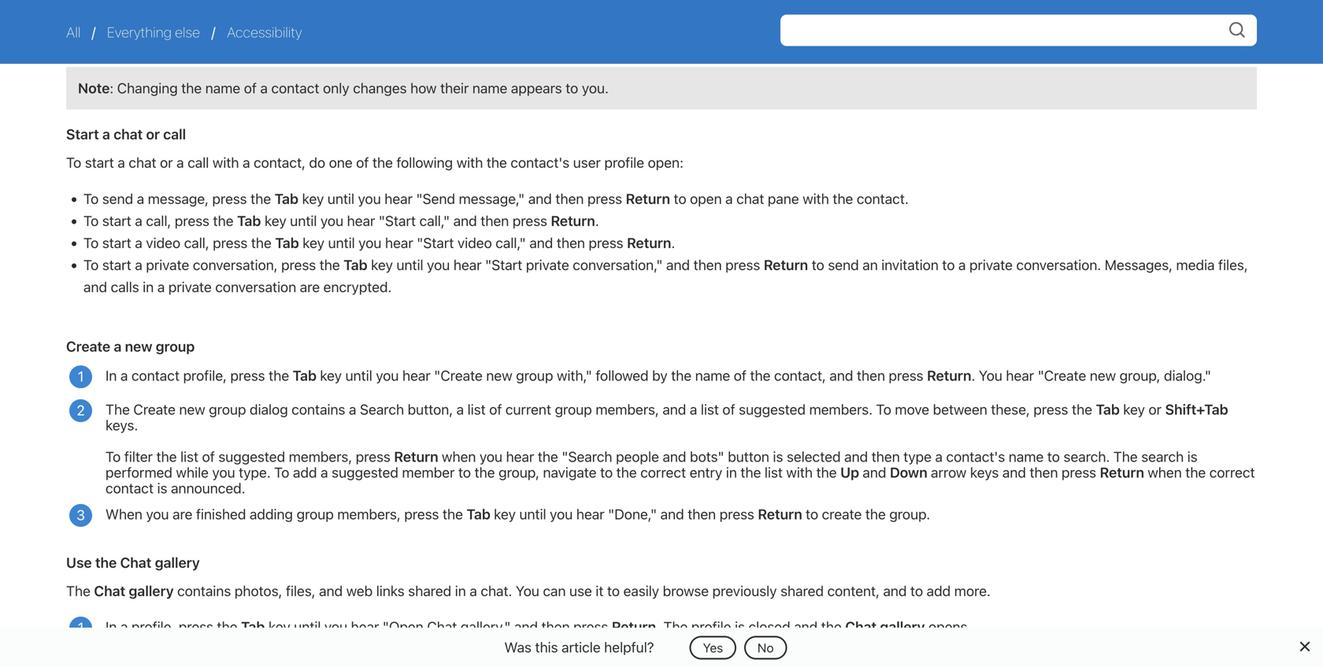 Task type: vqa. For each thing, say whether or not it's contained in the screenshot.
To send a message, press the Tab key until you hear "Send message," and then press Return to open a chat pane with the contact. To start a call, press the Tab key until you hear "Start call," and then press Return . To start a video call, press the Tab key until you hear "Start video call," and then press Return . at the top of page
yes



Task type: describe. For each thing, give the bounding box(es) containing it.
to left an
[[812, 257, 825, 274]]

article
[[562, 639, 601, 656]]

everything else link
[[107, 24, 200, 41]]

"open
[[383, 618, 424, 635]]

tab inside the create new group dialog contains a search button, a list of current group members, and a list of suggested members. to move between these, press the tab key or shift+tab keys.
[[1096, 401, 1120, 418]]

up and down arrow keys and then press return
[[841, 464, 1148, 481]]

hear left "save,"
[[372, 35, 400, 52]]

then right "save,"
[[453, 35, 482, 52]]

hear down the web at the left bottom of page
[[351, 618, 379, 635]]

and inside the create new group dialog contains a search button, a list of current group members, and a list of suggested members. to move between these, press the tab key or shift+tab keys.
[[663, 401, 687, 418]]

1 vertical spatial files,
[[286, 583, 316, 600]]

members, inside the create new group dialog contains a search button, a list of current group members, and a list of suggested members. to move between these, press the tab key or shift+tab keys.
[[596, 401, 659, 418]]

type
[[904, 448, 932, 465]]

accessibility
[[227, 24, 302, 41]]

you up when you are finished adding group members, press the tab key until you hear "done," and then press return to create the group.
[[480, 448, 503, 465]]

and inside to send an invitation to a private conversation. messages, media files, and calls in a private conversation are encrypted.
[[84, 279, 107, 296]]

members, for return
[[289, 448, 352, 465]]

all
[[66, 24, 84, 41]]

profile for the
[[692, 618, 732, 635]]

dialog."
[[1165, 367, 1212, 384]]

hear left "send
[[385, 190, 413, 207]]

selected
[[787, 448, 841, 465]]

2 "create from the left
[[1038, 367, 1087, 384]]

search.
[[1064, 448, 1110, 465]]

1 horizontal spatial contact,
[[774, 367, 826, 384]]

suggested inside when you hear the "search people and bots" button is selected and then type a contact's name to search. the search is performed while you type. to add a suggested member to the group, navigate to the correct entry in the list with the
[[332, 464, 399, 481]]

no
[[758, 641, 774, 656]]

0 vertical spatial call,"
[[420, 212, 450, 229]]

one
[[329, 154, 353, 171]]

you left type.
[[212, 464, 235, 481]]

in a profile, press the tab key until you hear "open chat gallery," and then press return . the profile is closed and the chat gallery opens.
[[106, 618, 972, 635]]

are inside to send an invitation to a private conversation. messages, media files, and calls in a private conversation are encrypted.
[[300, 279, 320, 296]]

you down one
[[321, 212, 344, 229]]

it
[[596, 583, 604, 600]]

then down message,"
[[481, 212, 509, 229]]

group.
[[890, 506, 931, 523]]

message,"
[[459, 190, 525, 207]]

use
[[66, 554, 92, 571]]

filter
[[124, 448, 153, 465]]

dialog
[[250, 401, 288, 418]]

in for in a contact profile, press the tab key until you hear "create new group with," followed by the name of the contact, and then press return . you hear "create new group, dialog."
[[106, 367, 117, 384]]

people
[[616, 448, 659, 465]]

to start a chat or a call with a contact, do one of the following with the contact's user profile open:
[[66, 154, 684, 171]]

conversation.
[[1017, 257, 1102, 274]]

0 vertical spatial group,
[[1120, 367, 1161, 384]]

adding
[[250, 506, 293, 523]]

is left closed
[[735, 618, 745, 635]]

the inside the create new group dialog contains a search button, a list of current group members, and a list of suggested members. to move between these, press the tab key or shift+tab keys.
[[1072, 401, 1093, 418]]

0 horizontal spatial call
[[163, 126, 186, 143]]

2 horizontal spatial "start
[[485, 257, 523, 274]]

you right 'when'
[[146, 506, 169, 523]]

arrow
[[931, 464, 967, 481]]

the create new group dialog contains a search button, a list of current group members, and a list of suggested members. to move between these, press the tab key or shift+tab keys.
[[106, 401, 1229, 434]]

0 horizontal spatial contains
[[177, 583, 231, 600]]

dismiss the survey image
[[1298, 641, 1311, 653]]

while
[[176, 464, 209, 481]]

hear up to start a private conversation, press the tab key until you hear "start private conversation," and then press return at top
[[385, 235, 413, 251]]

hear left "done,"
[[577, 506, 605, 523]]

you down the web at the left bottom of page
[[325, 618, 348, 635]]

list right button,
[[468, 401, 486, 418]]

members.
[[810, 401, 873, 418]]

in inside when you hear the "search people and bots" button is selected and then type a contact's name to search. the search is performed while you type. to add a suggested member to the group, navigate to the correct entry in the list with the
[[726, 464, 737, 481]]

with,"
[[557, 367, 592, 384]]

message,
[[148, 190, 209, 207]]

"send
[[416, 190, 455, 207]]

profile for user
[[605, 154, 645, 171]]

correct inside when you hear the "search people and bots" button is selected and then type a contact's name to search. the search is performed while you type. to add a suggested member to the group, navigate to the correct entry in the list with the
[[641, 464, 686, 481]]

0 vertical spatial "start
[[379, 212, 416, 229]]

then down when the correct contact is announced.
[[688, 506, 716, 523]]

to left more.
[[911, 583, 923, 600]]

when
[[106, 506, 143, 523]]

you up note : changing the name of a contact only changes how their name appears to you.
[[346, 35, 369, 52]]

hear up button,
[[403, 367, 431, 384]]

1 horizontal spatial or
[[160, 154, 173, 171]]

note : changing the name of a contact only changes how their name appears to you.
[[78, 80, 609, 97]]

web
[[346, 583, 373, 600]]

open:
[[648, 154, 684, 171]]

when the correct contact is announced.
[[106, 464, 1256, 497]]

group, inside when you hear the "search people and bots" button is selected and then type a contact's name to search. the search is performed while you type. to add a suggested member to the group, navigate to the correct entry in the list with the
[[499, 464, 540, 481]]

list up announced.
[[180, 448, 199, 465]]

their
[[440, 80, 469, 97]]

files, inside to send an invitation to a private conversation. messages, media files, and calls in a private conversation are encrypted.
[[1219, 257, 1249, 274]]

name right by
[[696, 367, 731, 384]]

was this article helpful?
[[505, 639, 654, 656]]

announced.
[[171, 480, 245, 497]]

1 horizontal spatial profile,
[[183, 367, 227, 384]]

move
[[895, 401, 930, 418]]

1 vertical spatial call
[[188, 154, 209, 171]]

opens.
[[929, 618, 972, 635]]

"done,"
[[608, 506, 657, 523]]

0 vertical spatial you
[[979, 367, 1003, 384]]

search
[[1142, 448, 1184, 465]]

suggested inside the create new group dialog contains a search button, a list of current group members, and a list of suggested members. to move between these, press the tab key or shift+tab keys.
[[739, 401, 806, 418]]

0 vertical spatial gallery
[[155, 554, 200, 571]]

all link
[[66, 24, 84, 41]]

keys
[[971, 464, 999, 481]]

1 horizontal spatial add
[[927, 583, 951, 600]]

finished
[[196, 506, 246, 523]]

0 vertical spatial call,
[[146, 212, 171, 229]]

everything else
[[107, 24, 200, 41]]

to left you.
[[566, 80, 579, 97]]

use the chat gallery
[[66, 554, 200, 571]]

chat right "open
[[427, 618, 457, 635]]

previously
[[713, 583, 777, 600]]

you.
[[582, 80, 609, 97]]

bots"
[[690, 448, 725, 465]]

to left search.
[[1048, 448, 1060, 465]]

button,
[[408, 401, 453, 418]]

to right it
[[607, 583, 620, 600]]

list up bots"
[[701, 401, 719, 418]]

name inside when you hear the "search people and bots" button is selected and then type a contact's name to search. the search is performed while you type. to add a suggested member to the group, navigate to the correct entry in the list with the
[[1009, 448, 1044, 465]]

else
[[175, 24, 200, 41]]

save,
[[124, 35, 157, 52]]

then up this
[[542, 618, 570, 635]]

hear down to start a chat or a call with a contact, do one of the following with the contact's user profile open:
[[347, 212, 375, 229]]

note
[[78, 80, 110, 97]]

1 horizontal spatial call,"
[[496, 235, 526, 251]]

this
[[535, 639, 558, 656]]

easily
[[624, 583, 660, 600]]

to right member
[[459, 464, 471, 481]]

in a contact profile, press the tab key until you hear "create new group with," followed by the name of the contact, and then press return . you hear "create new group, dialog."
[[106, 367, 1212, 384]]

start
[[66, 126, 99, 143]]

you up 'encrypted.'
[[359, 235, 382, 251]]

encrypted.
[[324, 279, 392, 296]]

links
[[376, 583, 405, 600]]

you up search
[[376, 367, 399, 384]]

2 vertical spatial in
[[455, 583, 466, 600]]

followed
[[596, 367, 649, 384]]

when you are finished adding group members, press the tab key until you hear "done," and then press return to create the group.
[[106, 506, 931, 523]]

contact.
[[857, 190, 909, 207]]

. up the between
[[972, 367, 976, 384]]

new inside the create new group dialog contains a search button, a list of current group members, and a list of suggested members. to move between these, press the tab key or shift+tab keys.
[[179, 401, 205, 418]]

the down 'use'
[[66, 583, 90, 600]]

you down to start a chat or a call with a contact, do one of the following with the contact's user profile open:
[[358, 190, 381, 207]]

button
[[728, 448, 770, 465]]

invitation
[[882, 257, 939, 274]]

chat down content,
[[846, 618, 877, 635]]

changes
[[353, 80, 407, 97]]

helpful?
[[604, 639, 654, 656]]

then down open at right top
[[694, 257, 722, 274]]

to left the create
[[806, 506, 819, 523]]

user
[[573, 154, 601, 171]]

the chat gallery contains photos, files, and web links shared in a chat. you can use it to easily browse previously shared content, and to add more.
[[66, 583, 991, 600]]

contact inside when the correct contact is announced.
[[106, 480, 154, 497]]

gallery,"
[[461, 618, 511, 635]]

to right invitation
[[943, 257, 955, 274]]

with inside the to send a message, press the tab key until you hear "send message," and then press return to open a chat pane with the contact. to start a call, press the tab key until you hear "start call," and then press return . to start a video call, press the tab key until you hear "start video call," and then press return .
[[803, 190, 830, 207]]

correct inside when the correct contact is announced.
[[1210, 464, 1256, 481]]

is right search
[[1188, 448, 1198, 465]]

member
[[402, 464, 455, 481]]

accessibility link
[[227, 24, 302, 41]]

1 vertical spatial "start
[[417, 235, 454, 251]]

start a chat or call
[[66, 126, 186, 143]]

then left search.
[[1030, 464, 1059, 481]]

or inside the create new group dialog contains a search button, a list of current group members, and a list of suggested members. to move between these, press the tab key or shift+tab keys.
[[1149, 401, 1162, 418]]

yes button
[[690, 636, 737, 660]]

navigate
[[543, 464, 597, 481]]

name down accessibility
[[205, 80, 240, 97]]

to start a private conversation, press the tab key until you hear "start private conversation," and then press return
[[84, 257, 809, 274]]

1 horizontal spatial call,
[[184, 235, 209, 251]]

messages,
[[1105, 257, 1173, 274]]

in for in a profile, press the tab key until you hear "open chat gallery," and then press return . the profile is closed and the chat gallery opens.
[[106, 618, 117, 635]]

private left conversation.
[[970, 257, 1013, 274]]

then up members.
[[857, 367, 886, 384]]

performed
[[106, 464, 173, 481]]

0 vertical spatial chat
[[114, 126, 143, 143]]

. down 'easily' at bottom left
[[656, 618, 660, 635]]

pane
[[768, 190, 799, 207]]



Task type: locate. For each thing, give the bounding box(es) containing it.
files,
[[1219, 257, 1249, 274], [286, 583, 316, 600]]

2 vertical spatial or
[[1149, 401, 1162, 418]]

calls
[[111, 279, 139, 296]]

contact, up members.
[[774, 367, 826, 384]]

0 horizontal spatial send
[[102, 190, 133, 207]]

contact's down the between
[[947, 448, 1006, 465]]

the inside when the correct contact is announced.
[[1186, 464, 1206, 481]]

2 vertical spatial members,
[[337, 506, 401, 523]]

is right button
[[773, 448, 783, 465]]

chat down "start a chat or call"
[[129, 154, 156, 171]]

call,"
[[420, 212, 450, 229], [496, 235, 526, 251]]

1 vertical spatial you
[[516, 583, 540, 600]]

1 vertical spatial add
[[927, 583, 951, 600]]

1 in from the top
[[106, 367, 117, 384]]

then inside when you hear the "search people and bots" button is selected and then type a contact's name to search. the search is performed while you type. to add a suggested member to the group, navigate to the correct entry in the list with the
[[872, 448, 900, 465]]

to
[[106, 35, 121, 52], [66, 154, 81, 171], [84, 190, 99, 207], [84, 212, 99, 229], [84, 235, 99, 251], [84, 257, 99, 274], [877, 401, 892, 418], [106, 448, 121, 465], [274, 464, 289, 481]]

the
[[106, 401, 130, 418], [1114, 448, 1138, 465], [66, 583, 90, 600], [664, 618, 688, 635]]

group, left 'dialog."'
[[1120, 367, 1161, 384]]

2 horizontal spatial suggested
[[739, 401, 806, 418]]

call, down the message,
[[146, 212, 171, 229]]

was
[[505, 639, 532, 656]]

create inside the create new group dialog contains a search button, a list of current group members, and a list of suggested members. to move between these, press the tab key or shift+tab keys.
[[133, 401, 176, 418]]

suggested up button
[[739, 401, 806, 418]]

add
[[293, 464, 317, 481], [927, 583, 951, 600]]

members, down followed
[[596, 401, 659, 418]]

you up these,
[[979, 367, 1003, 384]]

1 vertical spatial contact
[[132, 367, 180, 384]]

in left chat.
[[455, 583, 466, 600]]

up
[[841, 464, 860, 481]]

0 horizontal spatial files,
[[286, 583, 316, 600]]

0 horizontal spatial correct
[[641, 464, 686, 481]]

0 vertical spatial send
[[102, 190, 133, 207]]

only
[[323, 80, 350, 97]]

send for to
[[102, 190, 133, 207]]

0 horizontal spatial shared
[[408, 583, 452, 600]]

0 vertical spatial contact,
[[254, 154, 306, 171]]

call
[[163, 126, 186, 143], [188, 154, 209, 171]]

files, right photos,
[[286, 583, 316, 600]]

0 vertical spatial contains
[[292, 401, 345, 418]]

or up search
[[1149, 401, 1162, 418]]

contact
[[271, 80, 320, 97], [132, 367, 180, 384], [106, 480, 154, 497]]

2 horizontal spatial in
[[726, 464, 737, 481]]

private down the to send a message, press the tab key until you hear "send message," and then press return to open a chat pane with the contact. to start a call, press the tab key until you hear "start call," and then press return . to start a video call, press the tab key until you hear "start video call," and then press return .
[[526, 257, 569, 274]]

no button
[[744, 636, 788, 660]]

the left search
[[1114, 448, 1138, 465]]

or down changing at top left
[[146, 126, 160, 143]]

you down navigate
[[550, 506, 573, 523]]

chat right start
[[114, 126, 143, 143]]

1 vertical spatial contact,
[[774, 367, 826, 384]]

"search
[[562, 448, 613, 465]]

. up conversation," at the top of the page
[[595, 212, 599, 229]]

chat down the use the chat gallery
[[94, 583, 125, 600]]

1 vertical spatial send
[[828, 257, 859, 274]]

2 correct from the left
[[1210, 464, 1256, 481]]

1 horizontal spatial video
[[458, 235, 492, 251]]

then left 'type'
[[872, 448, 900, 465]]

contains inside the create new group dialog contains a search button, a list of current group members, and a list of suggested members. to move between these, press the tab key or shift+tab keys.
[[292, 401, 345, 418]]

0 vertical spatial shift+tab
[[223, 35, 286, 52]]

chat left pane
[[737, 190, 765, 207]]

correct left entry on the right of page
[[641, 464, 686, 481]]

name right keys
[[1009, 448, 1044, 465]]

add inside when you hear the "search people and bots" button is selected and then type a contact's name to search. the search is performed while you type. to add a suggested member to the group, navigate to the correct entry in the list with the
[[293, 464, 317, 481]]

is inside when the correct contact is announced.
[[157, 480, 167, 497]]

0 vertical spatial in
[[106, 367, 117, 384]]

1 horizontal spatial suggested
[[332, 464, 399, 481]]

contact's inside when you hear the "search people and bots" button is selected and then type a contact's name to search. the search is performed while you type. to add a suggested member to the group, navigate to the correct entry in the list with the
[[947, 448, 1006, 465]]

keys.
[[106, 417, 138, 434]]

1 horizontal spatial contact's
[[947, 448, 1006, 465]]

2 vertical spatial "start
[[485, 257, 523, 274]]

contact, left do
[[254, 154, 306, 171]]

of
[[244, 80, 257, 97], [356, 154, 369, 171], [734, 367, 747, 384], [489, 401, 502, 418], [723, 401, 736, 418], [202, 448, 215, 465]]

closed
[[749, 618, 791, 635]]

then
[[453, 35, 482, 52], [556, 190, 584, 207], [481, 212, 509, 229], [557, 235, 585, 251], [694, 257, 722, 274], [857, 367, 886, 384], [872, 448, 900, 465], [1030, 464, 1059, 481], [688, 506, 716, 523], [542, 618, 570, 635]]

contains right dialog
[[292, 401, 345, 418]]

1 horizontal spatial create
[[133, 401, 176, 418]]

1 vertical spatial are
[[173, 506, 193, 523]]

key inside the create new group dialog contains a search button, a list of current group members, and a list of suggested members. to move between these, press the tab key or shift+tab keys.
[[1124, 401, 1146, 418]]

appears
[[511, 80, 562, 97]]

2 vertical spatial contact
[[106, 480, 154, 497]]

0 horizontal spatial contact,
[[254, 154, 306, 171]]

to left people
[[600, 464, 613, 481]]

the inside when you hear the "search people and bots" button is selected and then type a contact's name to search. the search is performed while you type. to add a suggested member to the group, navigate to the correct entry in the list with the
[[1114, 448, 1138, 465]]

search
[[360, 401, 404, 418]]

1 horizontal spatial you
[[979, 367, 1003, 384]]

you down "send
[[427, 257, 450, 274]]

media
[[1177, 257, 1215, 274]]

0 horizontal spatial in
[[143, 279, 154, 296]]

contact left the only
[[271, 80, 320, 97]]

you
[[979, 367, 1003, 384], [516, 583, 540, 600]]

content,
[[828, 583, 880, 600]]

when you hear the "search people and bots" button is selected and then type a contact's name to search. the search is performed while you type. to add a suggested member to the group, navigate to the correct entry in the list with the
[[106, 448, 1198, 481]]

0 horizontal spatial you
[[516, 583, 540, 600]]

correct right search
[[1210, 464, 1256, 481]]

1 video from the left
[[146, 235, 181, 251]]

hear down current
[[506, 448, 534, 465]]

the down browse
[[664, 618, 688, 635]]

chat down 'when'
[[120, 554, 152, 571]]

call," down "send
[[420, 212, 450, 229]]

create
[[822, 506, 862, 523]]

is left while at the bottom left of page
[[157, 480, 167, 497]]

call down changing at top left
[[163, 126, 186, 143]]

or up the message,
[[160, 154, 173, 171]]

gallery left opens.
[[880, 618, 925, 635]]

hear up these,
[[1006, 367, 1035, 384]]

between
[[933, 401, 988, 418]]

2 vertical spatial chat
[[737, 190, 765, 207]]

gallery down finished
[[155, 554, 200, 571]]

0 vertical spatial contact's
[[511, 154, 570, 171]]

when for the
[[1148, 464, 1182, 481]]

1 vertical spatial contains
[[177, 583, 231, 600]]

1 horizontal spatial when
[[1148, 464, 1182, 481]]

conversation,
[[193, 257, 278, 274]]

conversation
[[215, 279, 296, 296]]

1 vertical spatial call,"
[[496, 235, 526, 251]]

1 vertical spatial gallery
[[129, 583, 174, 600]]

to inside when you hear the "search people and bots" button is selected and then type a contact's name to search. the search is performed while you type. to add a suggested member to the group, navigate to the correct entry in the list with the
[[274, 464, 289, 481]]

when inside when you hear the "search people and bots" button is selected and then type a contact's name to search. the search is performed while you type. to add a suggested member to the group, navigate to the correct entry in the list with the
[[442, 448, 476, 465]]

1 horizontal spatial group,
[[1120, 367, 1161, 384]]

in inside to send an invitation to a private conversation. messages, media files, and calls in a private conversation are encrypted.
[[143, 279, 154, 296]]

0 horizontal spatial call,"
[[420, 212, 450, 229]]

more.
[[955, 583, 991, 600]]

to inside the create new group dialog contains a search button, a list of current group members, and a list of suggested members. to move between these, press the tab key or shift+tab keys.
[[877, 401, 892, 418]]

to
[[566, 80, 579, 97], [674, 190, 687, 207], [812, 257, 825, 274], [943, 257, 955, 274], [1048, 448, 1060, 465], [459, 464, 471, 481], [600, 464, 613, 481], [806, 506, 819, 523], [607, 583, 620, 600], [911, 583, 923, 600]]

add right type.
[[293, 464, 317, 481]]

and
[[529, 190, 552, 207], [454, 212, 477, 229], [530, 235, 553, 251], [667, 257, 690, 274], [84, 279, 107, 296], [830, 367, 854, 384], [663, 401, 687, 418], [663, 448, 687, 465], [845, 448, 868, 465], [863, 464, 887, 481], [1003, 464, 1027, 481], [661, 506, 684, 523], [319, 583, 343, 600], [884, 583, 907, 600], [515, 618, 538, 635], [794, 618, 818, 635]]

down
[[890, 464, 928, 481]]

0 vertical spatial add
[[293, 464, 317, 481]]

2 video from the left
[[458, 235, 492, 251]]

suggested
[[739, 401, 806, 418], [218, 448, 285, 465], [332, 464, 399, 481]]

list left "selected" in the bottom right of the page
[[765, 464, 783, 481]]

0 vertical spatial or
[[146, 126, 160, 143]]

contact up 'when'
[[106, 480, 154, 497]]

profile right user
[[605, 154, 645, 171]]

gallery down the use the chat gallery
[[129, 583, 174, 600]]

0 horizontal spatial group,
[[499, 464, 540, 481]]

to send an invitation to a private conversation. messages, media files, and calls in a private conversation are encrypted.
[[84, 257, 1249, 296]]

contains
[[292, 401, 345, 418], [177, 583, 231, 600]]

1 horizontal spatial files,
[[1219, 257, 1249, 274]]

group, up when you are finished adding group members, press the tab key until you hear "done," and then press return to create the group.
[[499, 464, 540, 481]]

profile,
[[183, 367, 227, 384], [132, 618, 175, 635]]

contact's left user
[[511, 154, 570, 171]]

2 vertical spatial gallery
[[880, 618, 925, 635]]

0 horizontal spatial profile,
[[132, 618, 175, 635]]

these,
[[991, 401, 1030, 418]]

are down announced.
[[173, 506, 193, 523]]

conversation,"
[[573, 257, 663, 274]]

hear inside when you hear the "search people and bots" button is selected and then type a contact's name to search. the search is performed while you type. to add a suggested member to the group, navigate to the correct entry in the list with the
[[506, 448, 534, 465]]

send for to
[[828, 257, 859, 274]]

correct
[[641, 464, 686, 481], [1210, 464, 1256, 481]]

contains left photos,
[[177, 583, 231, 600]]

then up conversation," at the top of the page
[[557, 235, 585, 251]]

0 horizontal spatial "start
[[379, 212, 416, 229]]

2 horizontal spatial or
[[1149, 401, 1162, 418]]

shared right 'links'
[[408, 583, 452, 600]]

name right their
[[473, 80, 508, 97]]

0 vertical spatial are
[[300, 279, 320, 296]]

1 "create from the left
[[434, 367, 483, 384]]

in down the use the chat gallery
[[106, 618, 117, 635]]

in right entry on the right of page
[[726, 464, 737, 481]]

how
[[411, 80, 437, 97]]

following
[[397, 154, 453, 171]]

0 horizontal spatial when
[[442, 448, 476, 465]]

1 horizontal spatial profile
[[692, 618, 732, 635]]

0 horizontal spatial create
[[66, 338, 110, 355]]

0 vertical spatial create
[[66, 338, 110, 355]]

to send a message, press the tab key until you hear "send message," and then press return to open a chat pane with the contact. to start a call, press the tab key until you hear "start call," and then press return . to start a video call, press the tab key until you hear "start video call," and then press return .
[[84, 190, 909, 251]]

use
[[570, 583, 592, 600]]

press
[[161, 35, 195, 52], [485, 35, 520, 52], [212, 190, 247, 207], [588, 190, 622, 207], [175, 212, 210, 229], [513, 212, 548, 229], [213, 235, 248, 251], [589, 235, 624, 251], [281, 257, 316, 274], [726, 257, 761, 274], [230, 367, 265, 384], [889, 367, 924, 384], [1034, 401, 1069, 418], [356, 448, 391, 465], [1062, 464, 1097, 481], [404, 506, 439, 523], [720, 506, 755, 523], [179, 618, 213, 635], [574, 618, 608, 635]]

are left 'encrypted.'
[[300, 279, 320, 296]]

yes
[[703, 641, 723, 656]]

send inside to send an invitation to a private conversation. messages, media files, and calls in a private conversation are encrypted.
[[828, 257, 859, 274]]

the inside the create new group dialog contains a search button, a list of current group members, and a list of suggested members. to move between these, press the tab key or shift+tab keys.
[[106, 401, 130, 418]]

0 horizontal spatial suggested
[[218, 448, 285, 465]]

0 horizontal spatial add
[[293, 464, 317, 481]]

1 correct from the left
[[641, 464, 686, 481]]

0 vertical spatial profile,
[[183, 367, 227, 384]]

1 vertical spatial profile,
[[132, 618, 175, 635]]

1 vertical spatial members,
[[289, 448, 352, 465]]

list inside when you hear the "search people and bots" button is selected and then type a contact's name to search. the search is performed while you type. to add a suggested member to the group, navigate to the correct entry in the list with the
[[765, 464, 783, 481]]

suggested left member
[[332, 464, 399, 481]]

type.
[[239, 464, 271, 481]]

2 in from the top
[[106, 618, 117, 635]]

0 vertical spatial files,
[[1219, 257, 1249, 274]]

0 vertical spatial call
[[163, 126, 186, 143]]

1 horizontal spatial "start
[[417, 235, 454, 251]]

press inside the create new group dialog contains a search button, a list of current group members, and a list of suggested members. to move between these, press the tab key or shift+tab keys.
[[1034, 401, 1069, 418]]

members, for the
[[337, 506, 401, 523]]

with inside when you hear the "search people and bots" button is selected and then type a contact's name to search. the search is performed while you type. to add a suggested member to the group, navigate to the correct entry in the list with the
[[787, 464, 813, 481]]

0 horizontal spatial are
[[173, 506, 193, 523]]

1 vertical spatial call,
[[184, 235, 209, 251]]

.
[[595, 212, 599, 229], [672, 235, 675, 251], [972, 367, 976, 384], [656, 618, 660, 635]]

group
[[156, 338, 195, 355], [516, 367, 553, 384], [209, 401, 246, 418], [555, 401, 592, 418], [297, 506, 334, 523]]

when inside when the correct contact is announced.
[[1148, 464, 1182, 481]]

list
[[468, 401, 486, 418], [701, 401, 719, 418], [180, 448, 199, 465], [765, 464, 783, 481]]

send inside the to send a message, press the tab key until you hear "send message," and then press return to open a chat pane with the contact. to start a call, press the tab key until you hear "start call," and then press return . to start a video call, press the tab key until you hear "start video call," and then press return .
[[102, 190, 133, 207]]

1 vertical spatial or
[[160, 154, 173, 171]]

1 horizontal spatial contains
[[292, 401, 345, 418]]

chat inside the to send a message, press the tab key until you hear "send message," and then press return to open a chat pane with the contact. to start a call, press the tab key until you hear "start call," and then press return . to start a video call, press the tab key until you hear "start video call," and then press return .
[[737, 190, 765, 207]]

new
[[125, 338, 152, 355], [486, 367, 513, 384], [1090, 367, 1117, 384], [179, 401, 205, 418]]

return
[[626, 190, 670, 207], [551, 212, 595, 229], [627, 235, 672, 251], [764, 257, 809, 274], [927, 367, 972, 384], [394, 448, 439, 465], [1100, 464, 1145, 481], [758, 506, 803, 523], [612, 618, 656, 635]]

do
[[309, 154, 326, 171]]

in
[[143, 279, 154, 296], [726, 464, 737, 481], [455, 583, 466, 600]]

shift+tab right else
[[223, 35, 286, 52]]

"start down to start a chat or a call with a contact, do one of the following with the contact's user profile open:
[[379, 212, 416, 229]]

then down user
[[556, 190, 584, 207]]

0 vertical spatial in
[[143, 279, 154, 296]]

"start up to start a private conversation, press the tab key until you hear "start private conversation," and then press return at top
[[417, 235, 454, 251]]

hear down the to send a message, press the tab key until you hear "send message," and then press return to open a chat pane with the contact. to start a call, press the tab key until you hear "start call," and then press return . to start a video call, press the tab key until you hear "start video call," and then press return .
[[454, 257, 482, 274]]

shift+tab inside the create new group dialog contains a search button, a list of current group members, and a list of suggested members. to move between these, press the tab key or shift+tab keys.
[[1166, 401, 1229, 418]]

changing
[[117, 80, 178, 97]]

open
[[690, 190, 722, 207]]

suggested down dialog
[[218, 448, 285, 465]]

1 horizontal spatial are
[[300, 279, 320, 296]]

in down create a new group
[[106, 367, 117, 384]]

1 vertical spatial group,
[[499, 464, 540, 481]]

"start down the to send a message, press the tab key until you hear "send message," and then press return to open a chat pane with the contact. to start a call, press the tab key until you hear "start call," and then press return . to start a video call, press the tab key until you hear "start video call," and then press return .
[[485, 257, 523, 274]]

photos,
[[235, 583, 282, 600]]

0 vertical spatial profile
[[605, 154, 645, 171]]

0 horizontal spatial "create
[[434, 367, 483, 384]]

1 shared from the left
[[408, 583, 452, 600]]

call," down message,"
[[496, 235, 526, 251]]

None text field
[[781, 15, 1258, 46]]

shift+tab
[[223, 35, 286, 52], [1166, 401, 1229, 418]]

0 horizontal spatial shift+tab
[[223, 35, 286, 52]]

the
[[199, 35, 219, 52], [181, 80, 202, 97], [373, 154, 393, 171], [487, 154, 507, 171], [251, 190, 271, 207], [833, 190, 854, 207], [213, 212, 234, 229], [251, 235, 272, 251], [320, 257, 340, 274], [269, 367, 289, 384], [671, 367, 692, 384], [750, 367, 771, 384], [1072, 401, 1093, 418], [156, 448, 177, 465], [538, 448, 558, 465], [475, 464, 495, 481], [617, 464, 637, 481], [741, 464, 761, 481], [817, 464, 837, 481], [1186, 464, 1206, 481], [443, 506, 463, 523], [866, 506, 886, 523], [95, 554, 117, 571], [217, 618, 238, 635], [822, 618, 842, 635]]

1 vertical spatial chat
[[129, 154, 156, 171]]

to save, press the shift+tab key until you hear "save," then press
[[106, 35, 524, 52]]

start
[[85, 154, 114, 171], [102, 212, 131, 229], [102, 235, 131, 251], [102, 257, 131, 274]]

0 horizontal spatial contact's
[[511, 154, 570, 171]]

0 vertical spatial contact
[[271, 80, 320, 97]]

when for you
[[442, 448, 476, 465]]

2 shared from the left
[[781, 583, 824, 600]]

you
[[346, 35, 369, 52], [358, 190, 381, 207], [321, 212, 344, 229], [359, 235, 382, 251], [427, 257, 450, 274], [376, 367, 399, 384], [480, 448, 503, 465], [212, 464, 235, 481], [146, 506, 169, 523], [550, 506, 573, 523], [325, 618, 348, 635]]

entry
[[690, 464, 723, 481]]

are
[[300, 279, 320, 296], [173, 506, 193, 523]]

1 vertical spatial shift+tab
[[1166, 401, 1229, 418]]

to inside the to send a message, press the tab key until you hear "send message," and then press return to open a chat pane with the contact. to start a call, press the tab key until you hear "start call," and then press return . to start a video call, press the tab key until you hear "start video call," and then press return .
[[674, 190, 687, 207]]

1 horizontal spatial shared
[[781, 583, 824, 600]]

a
[[260, 80, 268, 97], [102, 126, 110, 143], [118, 154, 125, 171], [177, 154, 184, 171], [243, 154, 250, 171], [137, 190, 144, 207], [726, 190, 733, 207], [135, 212, 142, 229], [135, 235, 142, 251], [135, 257, 142, 274], [959, 257, 966, 274], [157, 279, 165, 296], [114, 338, 122, 355], [120, 367, 128, 384], [349, 401, 356, 418], [457, 401, 464, 418], [690, 401, 698, 418], [936, 448, 943, 465], [321, 464, 328, 481], [470, 583, 477, 600], [120, 618, 128, 635]]

0 horizontal spatial profile
[[605, 154, 645, 171]]

when
[[442, 448, 476, 465], [1148, 464, 1182, 481]]

1 horizontal spatial "create
[[1038, 367, 1087, 384]]

files, right media
[[1219, 257, 1249, 274]]

1 horizontal spatial shift+tab
[[1166, 401, 1229, 418]]

1 horizontal spatial call
[[188, 154, 209, 171]]

private down conversation,
[[168, 279, 212, 296]]

by
[[653, 367, 668, 384]]

1 horizontal spatial in
[[455, 583, 466, 600]]

private down the message,
[[146, 257, 189, 274]]

add left more.
[[927, 583, 951, 600]]

send
[[102, 190, 133, 207], [828, 257, 859, 274]]

1 vertical spatial in
[[726, 464, 737, 481]]

. up to send an invitation to a private conversation. messages, media files, and calls in a private conversation are encrypted.
[[672, 235, 675, 251]]

gallery
[[155, 554, 200, 571], [129, 583, 174, 600], [880, 618, 925, 635]]

1 vertical spatial profile
[[692, 618, 732, 635]]

1 horizontal spatial send
[[828, 257, 859, 274]]



